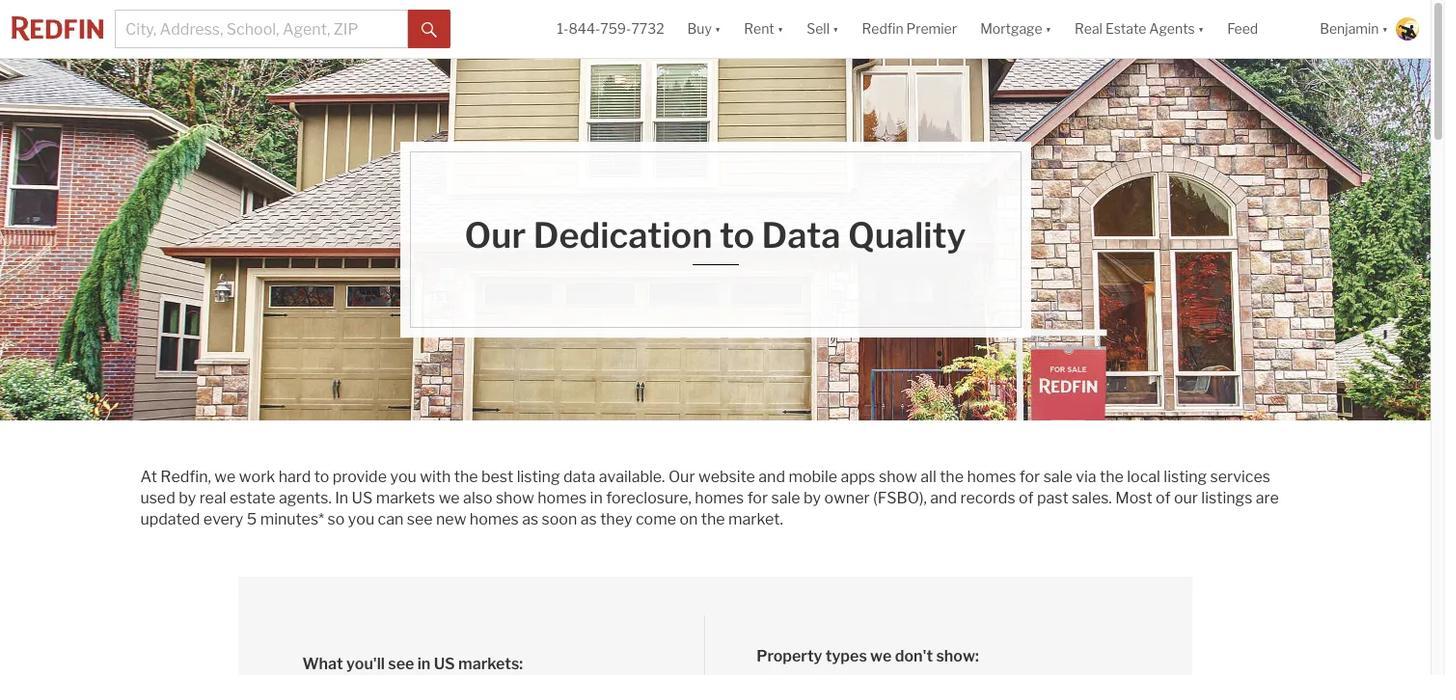 Task type: vqa. For each thing, say whether or not it's contained in the screenshot.
the see
yes



Task type: locate. For each thing, give the bounding box(es) containing it.
▾ inside rent ▾ dropdown button
[[778, 21, 784, 37]]

in right you'll
[[418, 655, 431, 674]]

new
[[436, 511, 467, 529]]

you
[[390, 468, 417, 486], [348, 511, 375, 529]]

all
[[921, 468, 937, 486]]

1 horizontal spatial as
[[581, 511, 597, 529]]

1 horizontal spatial in
[[590, 489, 603, 508]]

they
[[601, 511, 633, 529]]

by down redfin,
[[179, 489, 196, 508]]

you right so
[[348, 511, 375, 529]]

listings
[[1202, 489, 1253, 508]]

dedication
[[534, 214, 713, 257]]

are
[[1257, 489, 1280, 508]]

us right the "in"
[[352, 489, 373, 508]]

1 horizontal spatial we
[[439, 489, 460, 508]]

real
[[1075, 21, 1103, 37]]

▾ right rent
[[778, 21, 784, 37]]

4 ▾ from the left
[[1046, 21, 1052, 37]]

in
[[590, 489, 603, 508], [418, 655, 431, 674]]

0 horizontal spatial for
[[748, 489, 768, 508]]

0 horizontal spatial of
[[1019, 489, 1034, 508]]

apps
[[841, 468, 876, 486]]

show up (fsbo),
[[879, 468, 918, 486]]

1 vertical spatial us
[[434, 655, 455, 674]]

and
[[759, 468, 786, 486], [931, 489, 958, 508]]

of
[[1019, 489, 1034, 508], [1156, 489, 1171, 508]]

1 horizontal spatial for
[[1020, 468, 1041, 486]]

1 horizontal spatial show
[[879, 468, 918, 486]]

premier
[[907, 21, 958, 37]]

what
[[303, 655, 343, 674]]

6 ▾ from the left
[[1383, 21, 1389, 37]]

0 vertical spatial our
[[465, 214, 526, 257]]

come
[[636, 511, 677, 529]]

we
[[215, 468, 236, 486], [439, 489, 460, 508], [871, 648, 892, 666]]

for
[[1020, 468, 1041, 486], [748, 489, 768, 508]]

▾
[[715, 21, 721, 37], [778, 21, 784, 37], [833, 21, 839, 37], [1046, 21, 1052, 37], [1199, 21, 1205, 37], [1383, 21, 1389, 37]]

agents
[[1150, 21, 1196, 37]]

sale down mobile
[[772, 489, 801, 508]]

market.
[[729, 511, 784, 529]]

2 vertical spatial we
[[871, 648, 892, 666]]

1 vertical spatial for
[[748, 489, 768, 508]]

best
[[482, 468, 514, 486]]

homes up soon
[[538, 489, 587, 508]]

1 horizontal spatial you
[[390, 468, 417, 486]]

5
[[247, 511, 257, 529]]

1 horizontal spatial sale
[[1044, 468, 1073, 486]]

you up the markets
[[390, 468, 417, 486]]

0 horizontal spatial sale
[[772, 489, 801, 508]]

0 horizontal spatial we
[[215, 468, 236, 486]]

sell ▾ button
[[807, 0, 839, 58]]

our
[[465, 214, 526, 257], [669, 468, 695, 486]]

and left mobile
[[759, 468, 786, 486]]

you'll
[[346, 655, 385, 674]]

redfin premier
[[862, 21, 958, 37]]

and down all at bottom
[[931, 489, 958, 508]]

listing up our in the bottom of the page
[[1164, 468, 1208, 486]]

1 vertical spatial you
[[348, 511, 375, 529]]

mobile
[[789, 468, 838, 486]]

to
[[720, 214, 755, 257], [314, 468, 330, 486]]

0 horizontal spatial listing
[[517, 468, 560, 486]]

1 listing from the left
[[517, 468, 560, 486]]

our
[[1175, 489, 1199, 508]]

▾ for mortgage ▾
[[1046, 21, 1052, 37]]

at redfin, we work hard to provide you with the best listing data available. our website and mobile apps show all the homes for sale via the local listing services used by real estate agents. in us markets we also show homes in foreclosure, homes for sale by owner (fsbo), and records of past sales. most of our listings are updated every 5 minutes* so you can see new homes as soon as they come on the market.
[[140, 468, 1280, 529]]

services
[[1211, 468, 1271, 486]]

provide
[[333, 468, 387, 486]]

1 vertical spatial to
[[314, 468, 330, 486]]

owner
[[825, 489, 870, 508]]

844-
[[569, 21, 601, 37]]

us inside at redfin, we work hard to provide you with the best listing data available. our website and mobile apps show all the homes for sale via the local listing services used by real estate agents. in us markets we also show homes in foreclosure, homes for sale by owner (fsbo), and records of past sales. most of our listings are updated every 5 minutes* so you can see new homes as soon as they come on the market.
[[352, 489, 373, 508]]

our dedication to data quality
[[465, 214, 967, 257]]

so
[[328, 511, 345, 529]]

for up past
[[1020, 468, 1041, 486]]

redfin
[[862, 21, 904, 37]]

buy ▾ button
[[688, 0, 721, 58]]

to left data
[[720, 214, 755, 257]]

▾ for benjamin ▾
[[1383, 21, 1389, 37]]

0 horizontal spatial us
[[352, 489, 373, 508]]

1 vertical spatial in
[[418, 655, 431, 674]]

feed
[[1228, 21, 1259, 37]]

0 vertical spatial you
[[390, 468, 417, 486]]

us left markets:
[[434, 655, 455, 674]]

City, Address, School, Agent, ZIP search field
[[115, 10, 408, 48]]

by
[[179, 489, 196, 508], [804, 489, 822, 508]]

markets
[[376, 489, 436, 508]]

soon
[[542, 511, 578, 529]]

2 horizontal spatial we
[[871, 648, 892, 666]]

minutes*
[[260, 511, 324, 529]]

by down mobile
[[804, 489, 822, 508]]

▾ right 'buy'
[[715, 21, 721, 37]]

as left they
[[581, 511, 597, 529]]

see
[[407, 511, 433, 529], [388, 655, 414, 674]]

to up agents.
[[314, 468, 330, 486]]

as left soon
[[522, 511, 539, 529]]

buy
[[688, 21, 712, 37]]

2 of from the left
[[1156, 489, 1171, 508]]

1 horizontal spatial of
[[1156, 489, 1171, 508]]

real estate agents ▾ link
[[1075, 0, 1205, 58]]

homes
[[968, 468, 1017, 486], [538, 489, 587, 508], [695, 489, 744, 508], [470, 511, 519, 529]]

types
[[826, 648, 868, 666]]

▾ inside buy ▾ dropdown button
[[715, 21, 721, 37]]

▾ right 'agents'
[[1199, 21, 1205, 37]]

0 vertical spatial see
[[407, 511, 433, 529]]

1 vertical spatial show
[[496, 489, 535, 508]]

▾ inside real estate agents ▾ link
[[1199, 21, 1205, 37]]

▾ inside mortgage ▾ dropdown button
[[1046, 21, 1052, 37]]

7732
[[632, 21, 665, 37]]

0 horizontal spatial as
[[522, 511, 539, 529]]

feed button
[[1216, 0, 1309, 58]]

of left our in the bottom of the page
[[1156, 489, 1171, 508]]

we up real
[[215, 468, 236, 486]]

▾ for sell ▾
[[833, 21, 839, 37]]

0 vertical spatial sale
[[1044, 468, 1073, 486]]

see down the markets
[[407, 511, 433, 529]]

▾ right mortgage
[[1046, 21, 1052, 37]]

homes down website
[[695, 489, 744, 508]]

0 horizontal spatial and
[[759, 468, 786, 486]]

▾ inside sell ▾ dropdown button
[[833, 21, 839, 37]]

0 vertical spatial we
[[215, 468, 236, 486]]

1 horizontal spatial to
[[720, 214, 755, 257]]

2 ▾ from the left
[[778, 21, 784, 37]]

what you'll see in us markets:
[[303, 655, 523, 674]]

0 vertical spatial us
[[352, 489, 373, 508]]

we left don't
[[871, 648, 892, 666]]

1 horizontal spatial listing
[[1164, 468, 1208, 486]]

mortgage ▾ button
[[981, 0, 1052, 58]]

estate
[[1106, 21, 1147, 37]]

0 horizontal spatial to
[[314, 468, 330, 486]]

3 ▾ from the left
[[833, 21, 839, 37]]

1 of from the left
[[1019, 489, 1034, 508]]

1 vertical spatial see
[[388, 655, 414, 674]]

1 vertical spatial our
[[669, 468, 695, 486]]

of left past
[[1019, 489, 1034, 508]]

0 vertical spatial show
[[879, 468, 918, 486]]

the
[[454, 468, 478, 486], [940, 468, 964, 486], [1100, 468, 1124, 486], [701, 511, 725, 529]]

don't
[[896, 648, 934, 666]]

show:
[[937, 648, 979, 666]]

we for property
[[871, 648, 892, 666]]

▾ right the "sell"
[[833, 21, 839, 37]]

1 vertical spatial we
[[439, 489, 460, 508]]

0 horizontal spatial in
[[418, 655, 431, 674]]

0 horizontal spatial by
[[179, 489, 196, 508]]

▾ left user photo
[[1383, 21, 1389, 37]]

show down best
[[496, 489, 535, 508]]

homes down also
[[470, 511, 519, 529]]

we up new
[[439, 489, 460, 508]]

1 horizontal spatial by
[[804, 489, 822, 508]]

listing right best
[[517, 468, 560, 486]]

in down data
[[590, 489, 603, 508]]

5 ▾ from the left
[[1199, 21, 1205, 37]]

sale
[[1044, 468, 1073, 486], [772, 489, 801, 508]]

quality
[[848, 214, 967, 257]]

1 by from the left
[[179, 489, 196, 508]]

1 as from the left
[[522, 511, 539, 529]]

1 ▾ from the left
[[715, 21, 721, 37]]

1 horizontal spatial our
[[669, 468, 695, 486]]

1 vertical spatial and
[[931, 489, 958, 508]]

we for at
[[215, 468, 236, 486]]

mortgage
[[981, 21, 1043, 37]]

for up the market.
[[748, 489, 768, 508]]

real estate agents ▾ button
[[1064, 0, 1216, 58]]

see right you'll
[[388, 655, 414, 674]]

sale up past
[[1044, 468, 1073, 486]]

0 vertical spatial in
[[590, 489, 603, 508]]



Task type: describe. For each thing, give the bounding box(es) containing it.
rent ▾ button
[[744, 0, 784, 58]]

in inside at redfin, we work hard to provide you with the best listing data available. our website and mobile apps show all the homes for sale via the local listing services used by real estate agents. in us markets we also show homes in foreclosure, homes for sale by owner (fsbo), and records of past sales. most of our listings are updated every 5 minutes* so you can see new homes as soon as they come on the market.
[[590, 489, 603, 508]]

also
[[463, 489, 493, 508]]

2 as from the left
[[581, 511, 597, 529]]

with
[[420, 468, 451, 486]]

submit search image
[[422, 22, 437, 37]]

redfin,
[[161, 468, 211, 486]]

estate
[[230, 489, 276, 508]]

most
[[1116, 489, 1153, 508]]

property
[[757, 648, 823, 666]]

mortgage ▾
[[981, 21, 1052, 37]]

the right the on
[[701, 511, 725, 529]]

sales.
[[1072, 489, 1113, 508]]

1 horizontal spatial and
[[931, 489, 958, 508]]

mortgage ▾ button
[[969, 0, 1064, 58]]

markets:
[[459, 655, 523, 674]]

data
[[564, 468, 596, 486]]

(fsbo),
[[874, 489, 928, 508]]

0 horizontal spatial our
[[465, 214, 526, 257]]

2 by from the left
[[804, 489, 822, 508]]

data
[[762, 214, 841, 257]]

via
[[1076, 468, 1097, 486]]

records
[[961, 489, 1016, 508]]

work
[[239, 468, 275, 486]]

past
[[1038, 489, 1069, 508]]

2 listing from the left
[[1164, 468, 1208, 486]]

▾ for rent ▾
[[778, 21, 784, 37]]

at
[[140, 468, 157, 486]]

foreclosure,
[[606, 489, 692, 508]]

benjamin
[[1321, 21, 1380, 37]]

in
[[335, 489, 349, 508]]

1 horizontal spatial us
[[434, 655, 455, 674]]

updated
[[140, 511, 200, 529]]

0 horizontal spatial you
[[348, 511, 375, 529]]

rent
[[744, 21, 775, 37]]

buy ▾
[[688, 21, 721, 37]]

buy ▾ button
[[676, 0, 733, 58]]

on
[[680, 511, 698, 529]]

homes up records at the right of page
[[968, 468, 1017, 486]]

sell ▾
[[807, 21, 839, 37]]

sell
[[807, 21, 830, 37]]

available.
[[599, 468, 666, 486]]

can
[[378, 511, 404, 529]]

the right via
[[1100, 468, 1124, 486]]

to inside at redfin, we work hard to provide you with the best listing data available. our website and mobile apps show all the homes for sale via the local listing services used by real estate agents. in us markets we also show homes in foreclosure, homes for sale by owner (fsbo), and records of past sales. most of our listings are updated every 5 minutes* so you can see new homes as soon as they come on the market.
[[314, 468, 330, 486]]

0 vertical spatial to
[[720, 214, 755, 257]]

the right all at bottom
[[940, 468, 964, 486]]

759-
[[601, 21, 632, 37]]

used
[[140, 489, 175, 508]]

1 vertical spatial sale
[[772, 489, 801, 508]]

rent ▾
[[744, 21, 784, 37]]

1-844-759-7732 link
[[558, 21, 665, 37]]

1-
[[558, 21, 569, 37]]

redfin premier button
[[851, 0, 969, 58]]

agents.
[[279, 489, 332, 508]]

benjamin ▾
[[1321, 21, 1389, 37]]

real
[[199, 489, 226, 508]]

hard
[[279, 468, 311, 486]]

rent ▾ button
[[733, 0, 796, 58]]

our inside at redfin, we work hard to provide you with the best listing data available. our website and mobile apps show all the homes for sale via the local listing services used by real estate agents. in us markets we also show homes in foreclosure, homes for sale by owner (fsbo), and records of past sales. most of our listings are updated every 5 minutes* so you can see new homes as soon as they come on the market.
[[669, 468, 695, 486]]

local
[[1128, 468, 1161, 486]]

0 vertical spatial and
[[759, 468, 786, 486]]

property types we don't show:
[[757, 648, 979, 666]]

0 vertical spatial for
[[1020, 468, 1041, 486]]

the up also
[[454, 468, 478, 486]]

user photo image
[[1397, 17, 1420, 41]]

every
[[204, 511, 244, 529]]

1-844-759-7732
[[558, 21, 665, 37]]

real estate agents ▾
[[1075, 21, 1205, 37]]

▾ for buy ▾
[[715, 21, 721, 37]]

0 horizontal spatial show
[[496, 489, 535, 508]]

sell ▾ button
[[796, 0, 851, 58]]

website
[[699, 468, 756, 486]]

see inside at redfin, we work hard to provide you with the best listing data available. our website and mobile apps show all the homes for sale via the local listing services used by real estate agents. in us markets we also show homes in foreclosure, homes for sale by owner (fsbo), and records of past sales. most of our listings are updated every 5 minutes* so you can see new homes as soon as they come on the market.
[[407, 511, 433, 529]]



